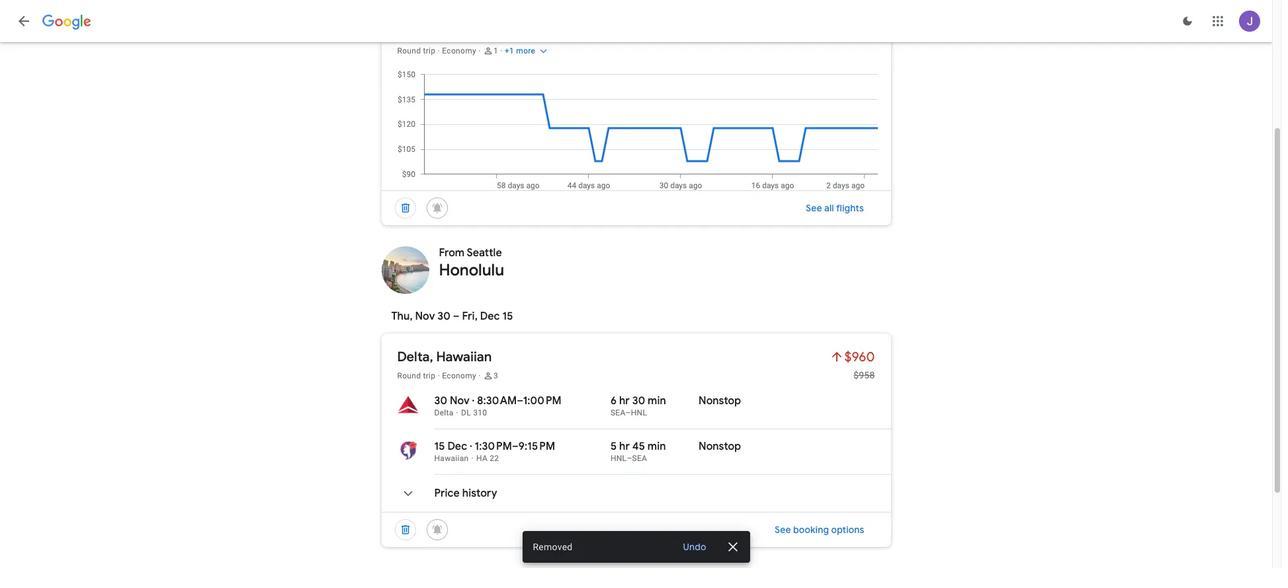 Task type: describe. For each thing, give the bounding box(es) containing it.
15 dec
[[434, 441, 467, 454]]

2 economy from the top
[[442, 372, 476, 381]]

30 for sea
[[632, 395, 645, 408]]

6
[[611, 395, 617, 408]]

1 economy from the top
[[442, 46, 476, 56]]

9:15 pm
[[519, 441, 555, 454]]

30 for fri,
[[437, 310, 450, 323]]

1:30 pm
[[475, 441, 512, 454]]

0 horizontal spatial 15
[[434, 441, 445, 454]]

removed
[[533, 542, 573, 553]]

1 vertical spatial dec
[[447, 441, 467, 454]]

hnl inside 5 hr 45 min hnl – sea
[[611, 454, 627, 464]]

from seattle honolulu
[[439, 247, 504, 280]]

hr for 5
[[619, 441, 630, 454]]

8:30 am
[[477, 395, 517, 408]]

2 trip from the top
[[423, 372, 436, 381]]

$958
[[854, 370, 875, 381]]

960 US dollars text field
[[844, 349, 875, 366]]

– inside "6 hr 30 min sea – hnl"
[[626, 409, 631, 418]]

airline logo image for 30 nov
[[397, 395, 418, 416]]

undo
[[683, 542, 706, 554]]

nonstop for 6 hr 30 min
[[699, 395, 741, 408]]

fri,
[[462, 310, 478, 323]]

dl
[[461, 409, 471, 418]]

airline logo image for 15 dec
[[397, 441, 418, 462]]

+1
[[505, 46, 514, 56]]

1
[[493, 46, 498, 56]]

nov for thu,
[[415, 310, 435, 323]]

min for 6 hr 30 min
[[648, 395, 666, 408]]

delta
[[434, 409, 454, 418]]

remove saved flight, round trip from seattle to honolulu.thu, nov 30 – fri, dec 15 image
[[389, 515, 421, 546]]

310
[[473, 409, 487, 418]]

ha
[[476, 454, 488, 464]]

1 round trip economy from the top
[[397, 46, 476, 56]]

0 vertical spatial 15
[[502, 310, 513, 323]]

options
[[831, 525, 864, 536]]

go back image
[[16, 13, 32, 29]]

see for see booking options
[[775, 525, 791, 536]]

+1 more
[[505, 46, 535, 56]]

1 round from the top
[[397, 46, 421, 56]]

5
[[611, 441, 617, 454]]

seattle
[[467, 247, 502, 260]]

6 hr 30 min sea – hnl
[[611, 395, 666, 418]]

see booking options
[[775, 525, 864, 536]]

 image for delta
[[456, 409, 458, 418]]

30 up delta
[[434, 395, 447, 408]]

22
[[490, 454, 499, 464]]



Task type: vqa. For each thing, say whether or not it's contained in the screenshot.
$2,434 text box
no



Task type: locate. For each thing, give the bounding box(es) containing it.
min inside 5 hr 45 min hnl – sea
[[647, 441, 666, 454]]

1:00 pm
[[523, 395, 561, 408]]

0 vertical spatial see
[[806, 202, 822, 214]]

1 vertical spatial hr
[[619, 441, 630, 454]]

economy down delta, hawaiian at the bottom of page
[[442, 372, 476, 381]]

1 vertical spatial hnl
[[611, 454, 627, 464]]

see all flights
[[806, 202, 864, 214]]

0 vertical spatial hawaiian
[[436, 349, 492, 366]]

sea
[[611, 409, 626, 418], [632, 454, 647, 464]]

45
[[632, 441, 645, 454]]

all
[[825, 202, 834, 214]]

0 horizontal spatial nov
[[415, 310, 435, 323]]

1 horizontal spatial sea
[[632, 454, 647, 464]]

+1 more link
[[505, 46, 549, 56]]

0 vertical spatial sea
[[611, 409, 626, 418]]

2 airline logo image from the top
[[397, 441, 418, 462]]

30 right 6
[[632, 395, 645, 408]]

0 vertical spatial nonstop
[[699, 395, 741, 408]]

see left all
[[806, 202, 822, 214]]

0 vertical spatial round
[[397, 46, 421, 56]]

booking
[[793, 525, 829, 536]]

price history graph image
[[392, 478, 424, 510]]

$960
[[844, 349, 875, 366]]

8:30 am – 1:00 pm
[[477, 395, 561, 408]]

airline logo image
[[397, 395, 418, 416], [397, 441, 418, 462]]

–
[[453, 310, 460, 323], [517, 395, 523, 408], [626, 409, 631, 418], [512, 441, 519, 454], [627, 454, 632, 464]]

nonstop
[[699, 395, 741, 408], [699, 441, 741, 454]]

1 vertical spatial sea
[[632, 454, 647, 464]]

0 vertical spatial  image
[[472, 395, 474, 408]]

history
[[462, 488, 497, 501]]

dec down the dl
[[447, 441, 467, 454]]

flights
[[836, 202, 864, 214]]

0 vertical spatial hr
[[619, 395, 630, 408]]

1 horizontal spatial see
[[806, 202, 822, 214]]

min for 5 hr 45 min
[[647, 441, 666, 454]]

1 vertical spatial see
[[775, 525, 791, 536]]

hnl down the 5
[[611, 454, 627, 464]]

0 vertical spatial hnl
[[631, 409, 647, 418]]

30 inside "6 hr 30 min sea – hnl"
[[632, 395, 645, 408]]

price history graph application
[[392, 69, 891, 191]]

economy left 1
[[442, 46, 476, 56]]

hawaiian
[[436, 349, 492, 366], [434, 454, 469, 464]]

1 horizontal spatial 15
[[502, 310, 513, 323]]

0 vertical spatial nov
[[415, 310, 435, 323]]

remove saved flight, round trip from seattle to portland.sat, nov 25 – sat, dec 2 image
[[389, 193, 421, 224]]

min right 6
[[648, 395, 666, 408]]

round trip economy left 1
[[397, 46, 476, 56]]

1 passenger text field
[[493, 46, 498, 56]]

nov up the dl
[[450, 395, 470, 408]]

1 vertical spatial 15
[[434, 441, 445, 454]]

price
[[434, 488, 460, 501]]

0 vertical spatial dec
[[480, 310, 500, 323]]

change appearance image
[[1172, 5, 1203, 37]]

hnl up 45
[[631, 409, 647, 418]]

3
[[493, 372, 498, 381]]

sea down 6
[[611, 409, 626, 418]]

1 vertical spatial hawaiian
[[434, 454, 469, 464]]

5 hr 45 min hnl – sea
[[611, 441, 666, 464]]

0 vertical spatial economy
[[442, 46, 476, 56]]

1 nonstop from the top
[[699, 395, 741, 408]]

dec
[[480, 310, 500, 323], [447, 441, 467, 454]]

0 vertical spatial trip
[[423, 46, 436, 56]]

price history graph image
[[392, 69, 891, 191]]

0 vertical spatial airline logo image
[[397, 395, 418, 416]]

1 horizontal spatial nov
[[450, 395, 470, 408]]

1 vertical spatial nonstop
[[699, 441, 741, 454]]

min inside "6 hr 30 min sea – hnl"
[[648, 395, 666, 408]]

15
[[502, 310, 513, 323], [434, 441, 445, 454]]

 image up dl 310
[[472, 395, 474, 408]]

sea inside 5 hr 45 min hnl – sea
[[632, 454, 647, 464]]

 image for 30 nov
[[472, 395, 474, 408]]

1 airline logo image from the top
[[397, 395, 418, 416]]

1 horizontal spatial dec
[[480, 310, 500, 323]]

1 trip from the top
[[423, 46, 436, 56]]

round
[[397, 46, 421, 56], [397, 372, 421, 381]]

1 vertical spatial round trip economy
[[397, 372, 476, 381]]

hr right 6
[[619, 395, 630, 408]]

round trip economy down delta, hawaiian at the bottom of page
[[397, 372, 476, 381]]

dl 310
[[461, 409, 487, 418]]

hawaiian down 15 dec at the left bottom
[[434, 454, 469, 464]]

see left booking
[[775, 525, 791, 536]]

0 horizontal spatial sea
[[611, 409, 626, 418]]

airline logo image left delta
[[397, 395, 418, 416]]

30 nov
[[434, 395, 470, 408]]

hr inside "6 hr 30 min sea – hnl"
[[619, 395, 630, 408]]

1 vertical spatial economy
[[442, 372, 476, 381]]

min
[[648, 395, 666, 408], [647, 441, 666, 454]]

more
[[516, 46, 535, 56]]

hnl
[[631, 409, 647, 418], [611, 454, 627, 464]]

sea down 45
[[632, 454, 647, 464]]

1 vertical spatial trip
[[423, 372, 436, 381]]

nov for 30
[[450, 395, 470, 408]]

thu, nov 30 – fri, dec 15
[[391, 310, 513, 323]]

 image
[[472, 395, 474, 408], [456, 409, 458, 418]]

0 horizontal spatial see
[[775, 525, 791, 536]]

dec right fri,
[[480, 310, 500, 323]]

1 horizontal spatial hnl
[[631, 409, 647, 418]]

ha 22
[[476, 454, 499, 464]]

see
[[806, 202, 822, 214], [775, 525, 791, 536]]

delta, hawaiian
[[397, 349, 492, 366]]

0 horizontal spatial  image
[[456, 409, 458, 418]]

1 vertical spatial round
[[397, 372, 421, 381]]

 image left the dl
[[456, 409, 458, 418]]

15 right fri,
[[502, 310, 513, 323]]

nonstop for 5 hr 45 min
[[699, 441, 741, 454]]

sea inside "6 hr 30 min sea – hnl"
[[611, 409, 626, 418]]

hr for 6
[[619, 395, 630, 408]]

undo status
[[522, 532, 750, 564]]

958 US dollars text field
[[854, 370, 875, 381]]

0 vertical spatial round trip economy
[[397, 46, 476, 56]]

1 horizontal spatial  image
[[472, 395, 474, 408]]

hawaiian down fri,
[[436, 349, 492, 366]]

from
[[439, 247, 464, 260]]

nov right thu,
[[415, 310, 435, 323]]

thu,
[[391, 310, 413, 323]]

hr inside 5 hr 45 min hnl – sea
[[619, 441, 630, 454]]

price history
[[434, 488, 497, 501]]

2 nonstop from the top
[[699, 441, 741, 454]]

2 round trip economy from the top
[[397, 372, 476, 381]]

1 vertical spatial nov
[[450, 395, 470, 408]]

0 horizontal spatial hnl
[[611, 454, 627, 464]]

1 vertical spatial min
[[647, 441, 666, 454]]

undo button
[[673, 536, 715, 560]]

delta,
[[397, 349, 433, 366]]

see for see all flights
[[806, 202, 822, 214]]

1 vertical spatial airline logo image
[[397, 441, 418, 462]]

30 left fri,
[[437, 310, 450, 323]]

hr right the 5
[[619, 441, 630, 454]]

1 vertical spatial  image
[[456, 409, 458, 418]]

1:30 pm – 9:15 pm
[[475, 441, 555, 454]]

2 round from the top
[[397, 372, 421, 381]]

– inside 5 hr 45 min hnl – sea
[[627, 454, 632, 464]]

trip
[[423, 46, 436, 56], [423, 372, 436, 381]]

0 vertical spatial min
[[648, 395, 666, 408]]

airline logo image up price history graph icon
[[397, 441, 418, 462]]

economy
[[442, 46, 476, 56], [442, 372, 476, 381]]

min right 45
[[647, 441, 666, 454]]

round trip economy
[[397, 46, 476, 56], [397, 372, 476, 381]]

15 down delta
[[434, 441, 445, 454]]

nov
[[415, 310, 435, 323], [450, 395, 470, 408]]

honolulu
[[439, 261, 504, 280]]

30
[[437, 310, 450, 323], [434, 395, 447, 408], [632, 395, 645, 408]]

0 horizontal spatial dec
[[447, 441, 467, 454]]

hr
[[619, 395, 630, 408], [619, 441, 630, 454]]

hnl inside "6 hr 30 min sea – hnl"
[[631, 409, 647, 418]]

3 passengers text field
[[493, 371, 498, 382]]



